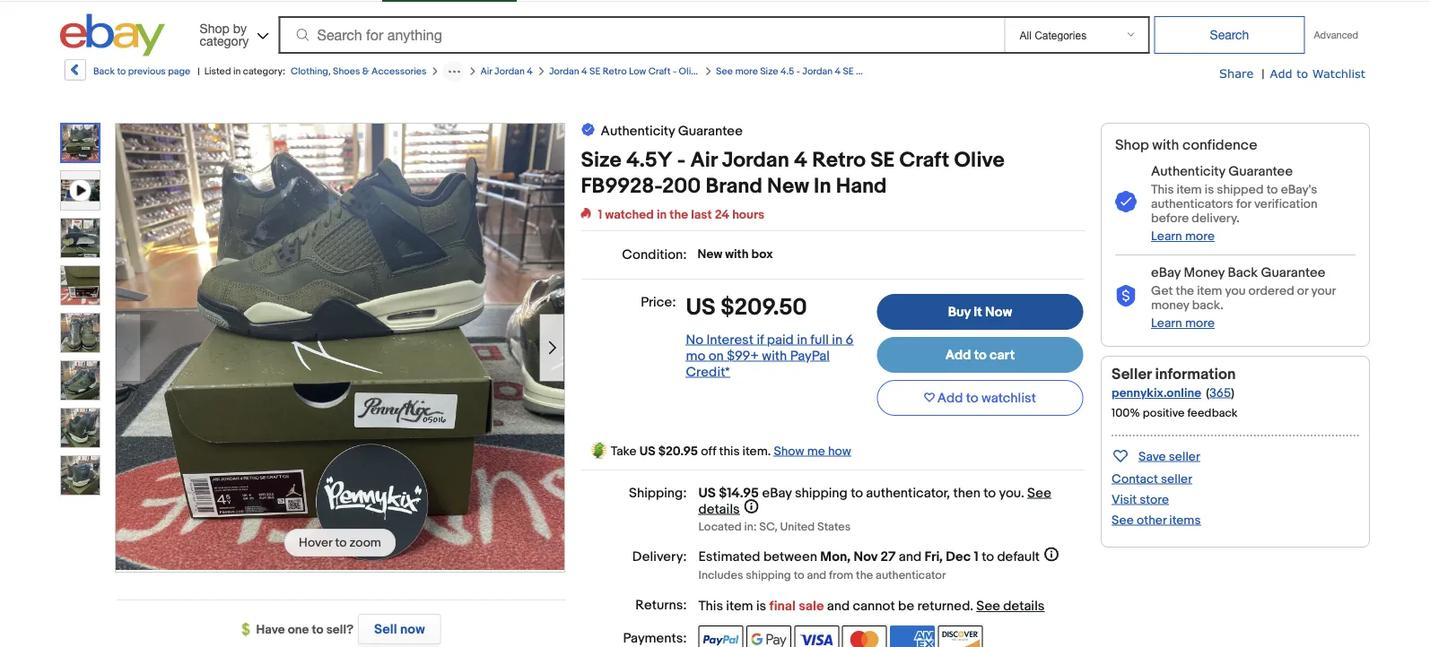 Task type: describe. For each thing, give the bounding box(es) containing it.
category:
[[243, 66, 285, 77]]

learn more link for this
[[1151, 229, 1215, 244]]

delivery:
[[632, 550, 687, 566]]

includes shipping to and from the authenticator
[[699, 569, 946, 583]]

it
[[974, 304, 982, 320]]

the for shipping
[[856, 569, 873, 583]]

watched
[[605, 207, 654, 223]]

1 low from the left
[[629, 66, 646, 77]]

4 inside size 4.5y - air jordan 4 retro se craft olive fb9928-200 brand new in hand
[[794, 148, 808, 174]]

new inside size 4.5y - air jordan 4 retro se craft olive fb9928-200 brand new in hand
[[767, 174, 809, 199]]

air jordan 4
[[481, 66, 533, 77]]

from
[[829, 569, 854, 583]]

and for sale
[[827, 599, 850, 615]]

contact seller visit store see other items
[[1112, 472, 1201, 528]]

to inside authenticity guarantee this item is shipped to ebay's authenticators for verification before delivery. learn more
[[1267, 183, 1278, 198]]

- inside size 4.5y - air jordan 4 retro se craft olive fb9928-200 brand new in hand
[[677, 148, 686, 174]]

item inside us $209.50 main content
[[726, 599, 753, 615]]

back to previous page
[[93, 66, 190, 77]]

estimated between mon, nov 27 and fri, dec 1 to default
[[699, 550, 1040, 566]]

size inside size 4.5y - air jordan 4 retro se craft olive fb9928-200 brand new in hand
[[581, 148, 622, 174]]

default
[[997, 550, 1040, 566]]

now
[[985, 304, 1012, 320]]

this
[[719, 445, 740, 460]]

sell
[[374, 622, 397, 638]]

1 watched in the last 24 hours
[[598, 207, 765, 223]]

see more size 4.5 - jordan 4 se retro low craft - olive
[[716, 66, 955, 77]]

olive inside size 4.5y - air jordan 4 retro se craft olive fb9928-200 brand new in hand
[[954, 148, 1005, 174]]

authenticity for authenticity guarantee
[[601, 123, 675, 140]]

365 link
[[1210, 386, 1231, 401]]

with for new
[[725, 247, 749, 262]]

0 vertical spatial more
[[735, 66, 758, 77]]

seller for contact
[[1161, 472, 1193, 487]]

back to previous page link
[[63, 59, 190, 87]]

back inside ebay money back guarantee get the item you ordered or your money back. learn more
[[1228, 265, 1258, 281]]

us for us $14.95
[[699, 485, 716, 502]]

guarantee for authenticity guarantee
[[678, 123, 743, 140]]

more for ebay
[[1185, 316, 1215, 331]]

guarantee for authenticity guarantee this item is shipped to ebay's authenticators for verification before delivery. learn more
[[1229, 164, 1293, 180]]

this inside us $209.50 main content
[[699, 599, 723, 615]]

back.
[[1192, 298, 1224, 314]]

ebay money back guarantee get the item you ordered or your money back. learn more
[[1151, 265, 1336, 331]]

picture 1 of 7 image
[[62, 125, 99, 162]]

visit
[[1112, 493, 1137, 508]]

brand
[[706, 174, 763, 199]]

confidence
[[1183, 136, 1258, 154]]

mo
[[686, 348, 706, 364]]

or
[[1297, 284, 1309, 299]]

1 horizontal spatial 1
[[974, 550, 979, 566]]

payments:
[[623, 631, 687, 647]]

none submit inside shop by category banner
[[1154, 16, 1305, 54]]

visit store link
[[1112, 493, 1169, 508]]

get
[[1151, 284, 1173, 299]]

item.
[[743, 445, 771, 460]]

delivery.
[[1192, 211, 1240, 227]]

shipping for includes
[[746, 569, 791, 583]]

us $14.95
[[699, 485, 759, 502]]

and for 27
[[899, 550, 922, 566]]

$20.95
[[658, 445, 698, 460]]

seller
[[1112, 365, 1152, 384]]

authenticity guarantee
[[601, 123, 743, 140]]

sell?
[[326, 623, 354, 638]]

new with box
[[698, 247, 773, 262]]

guarantee inside ebay money back guarantee get the item you ordered or your money back. learn more
[[1261, 265, 1326, 281]]

clothing, shoes & accessories
[[291, 66, 427, 77]]

by
[[233, 21, 247, 35]]

with inside no interest if paid in full in 6 mo on $99+ with paypal credit*
[[762, 348, 787, 364]]

see inside contact seller visit store see other items
[[1112, 513, 1134, 528]]

watchlist
[[1313, 66, 1366, 80]]

on
[[709, 348, 724, 364]]

ebay shipping to authenticator, then to you .
[[762, 485, 1028, 502]]

video 1 of 1 image
[[61, 171, 100, 210]]

(
[[1206, 386, 1210, 401]]

master card image
[[842, 626, 887, 648]]

shipping:
[[629, 485, 687, 502]]

jordan 4 se retro low craft - olive
[[549, 66, 702, 77]]

1 vertical spatial new
[[698, 247, 723, 262]]

learn for authenticity
[[1151, 229, 1183, 244]]

page
[[168, 66, 190, 77]]

100%
[[1112, 407, 1140, 421]]

before
[[1151, 211, 1189, 227]]

1 vertical spatial .
[[970, 599, 974, 615]]

see details link for ebay shipping to authenticator, then to you
[[699, 485, 1052, 518]]

0 horizontal spatial se
[[590, 66, 601, 77]]

se for see more size 4.5 - jordan 4 se retro low craft - olive
[[843, 66, 854, 77]]

previous
[[128, 66, 166, 77]]

no interest if paid in full in 6 mo on $99+ with paypal credit*
[[686, 332, 854, 380]]

authenticity guarantee this item is shipped to ebay's authenticators for verification before delivery. learn more
[[1151, 164, 1318, 244]]

add for add to cart
[[946, 347, 971, 363]]

full
[[811, 332, 829, 348]]

paypal
[[790, 348, 830, 364]]

returns:
[[636, 598, 687, 614]]

item inside ebay money back guarantee get the item you ordered or your money back. learn more
[[1197, 284, 1223, 299]]

save seller button
[[1112, 446, 1200, 467]]

Search for anything text field
[[281, 18, 1001, 52]]

shop by category
[[200, 21, 249, 48]]

located in: sc, united states
[[699, 521, 851, 535]]

0 horizontal spatial the
[[670, 207, 688, 223]]

27
[[881, 550, 896, 566]]

money
[[1151, 298, 1190, 314]]

buy it now link
[[877, 294, 1083, 330]]

clothing,
[[291, 66, 331, 77]]

for
[[1237, 197, 1252, 212]]

seller for save
[[1169, 449, 1200, 465]]

in left 6
[[832, 332, 843, 348]]

returned
[[918, 599, 970, 615]]

jordan inside size 4.5y - air jordan 4 retro se craft olive fb9928-200 brand new in hand
[[722, 148, 789, 174]]

24
[[715, 207, 730, 223]]

4.5y
[[626, 148, 673, 174]]

picture 5 of 7 image
[[61, 362, 100, 400]]

retro right 4.5
[[856, 66, 880, 77]]

is inside authenticity guarantee this item is shipped to ebay's authenticators for verification before delivery. learn more
[[1205, 183, 1214, 198]]

see details
[[699, 485, 1052, 518]]

ebay's
[[1281, 183, 1318, 198]]

see more size 4.5 - jordan 4 se retro low craft - olive link
[[716, 66, 955, 77]]

item inside authenticity guarantee this item is shipped to ebay's authenticators for verification before delivery. learn more
[[1177, 183, 1202, 198]]

box
[[752, 247, 773, 262]]

advanced
[[1314, 29, 1359, 41]]

size 4.5y - air jordan 4 retro se craft olive fb9928-200 brand new in hand
[[581, 148, 1005, 199]]

one
[[288, 623, 309, 638]]

share
[[1220, 66, 1254, 80]]

picture 7 of 7 image
[[61, 457, 100, 495]]

shop for shop with confidence
[[1115, 136, 1149, 154]]

share button
[[1220, 66, 1254, 82]]

paid
[[767, 332, 794, 348]]



Task type: locate. For each thing, give the bounding box(es) containing it.
the down "nov"
[[856, 569, 873, 583]]

item up paypal "image"
[[726, 599, 753, 615]]

the for money
[[1176, 284, 1194, 299]]

hand
[[836, 174, 887, 199]]

1 vertical spatial size
[[581, 148, 622, 174]]

se right in at the right top of the page
[[871, 148, 895, 174]]

and up authenticator
[[899, 550, 922, 566]]

0 vertical spatial shipping
[[795, 485, 848, 502]]

this up paypal "image"
[[699, 599, 723, 615]]

ebay inside us $209.50 main content
[[762, 485, 792, 502]]

this up before
[[1151, 183, 1174, 198]]

1 vertical spatial with
[[725, 247, 749, 262]]

shop
[[200, 21, 230, 35], [1115, 136, 1149, 154]]

see details link
[[699, 485, 1052, 518], [977, 599, 1045, 615]]

1 vertical spatial 1
[[974, 550, 979, 566]]

final
[[770, 599, 796, 615]]

price:
[[641, 294, 676, 310]]

visa image
[[794, 626, 839, 648]]

$99+
[[727, 348, 759, 364]]

1 horizontal spatial air
[[690, 148, 717, 174]]

1 vertical spatial see details link
[[977, 599, 1045, 615]]

details up the located in the bottom of the page
[[699, 502, 740, 518]]

add down the buy
[[946, 347, 971, 363]]

sc,
[[759, 521, 778, 535]]

no
[[686, 332, 704, 348]]

shop with confidence
[[1115, 136, 1258, 154]]

1 vertical spatial guarantee
[[1229, 164, 1293, 180]]

get the coupon image
[[382, 0, 517, 2]]

back left previous
[[93, 66, 115, 77]]

item down money at the right of page
[[1197, 284, 1223, 299]]

text__icon image
[[581, 122, 595, 140]]

1 horizontal spatial low
[[882, 66, 900, 77]]

0 vertical spatial back
[[93, 66, 115, 77]]

add to cart
[[946, 347, 1015, 363]]

craft
[[648, 66, 671, 77], [902, 66, 924, 77], [900, 148, 950, 174]]

0 vertical spatial see details link
[[699, 485, 1052, 518]]

this item is final sale and cannot be returned . see details
[[699, 599, 1045, 615]]

1 learn more link from the top
[[1151, 229, 1215, 244]]

in right listed at the left of page
[[233, 66, 241, 77]]

se for size 4.5y - air jordan 4 retro se craft olive fb9928-200 brand new in hand
[[871, 148, 895, 174]]

0 vertical spatial authenticity
[[601, 123, 675, 140]]

add right share
[[1270, 66, 1293, 80]]

with details__icon image left before
[[1115, 191, 1137, 214]]

shipping for ebay
[[795, 485, 848, 502]]

retro down search for anything text field
[[603, 66, 627, 77]]

us for us $209.50
[[686, 294, 716, 322]]

| right share button
[[1262, 66, 1265, 82]]

contact
[[1112, 472, 1158, 487]]

add for add to watchlist
[[938, 390, 963, 407]]

None submit
[[1154, 16, 1305, 54]]

with details__icon image
[[1115, 191, 1137, 214], [1115, 285, 1137, 308]]

the left last
[[670, 207, 688, 223]]

| listed in category:
[[198, 66, 285, 77]]

1 horizontal spatial size
[[760, 66, 778, 77]]

0 horizontal spatial back
[[93, 66, 115, 77]]

more left 4.5
[[735, 66, 758, 77]]

seller
[[1169, 449, 1200, 465], [1161, 472, 1193, 487]]

.
[[1021, 485, 1025, 502], [970, 599, 974, 615]]

air down get the coupon image
[[481, 66, 492, 77]]

show me how button
[[774, 441, 851, 459]]

guarantee inside authenticity guarantee this item is shipped to ebay's authenticators for verification before delivery. learn more
[[1229, 164, 1293, 180]]

2 learn from the top
[[1151, 316, 1183, 331]]

1 horizontal spatial with
[[762, 348, 787, 364]]

ebay for ebay money back guarantee get the item you ordered or your money back. learn more
[[1151, 265, 1181, 281]]

see up default
[[1028, 485, 1052, 502]]

money
[[1184, 265, 1225, 281]]

in right watched
[[657, 207, 667, 223]]

credit*
[[686, 364, 730, 380]]

1 right dec
[[974, 550, 979, 566]]

states
[[818, 521, 851, 535]]

nov
[[854, 550, 878, 566]]

1 vertical spatial learn
[[1151, 316, 1183, 331]]

fri,
[[925, 550, 943, 566]]

picture 2 of 7 image
[[61, 219, 100, 258]]

american express image
[[890, 626, 935, 648]]

with details__icon image left get
[[1115, 285, 1137, 308]]

0 vertical spatial details
[[699, 502, 740, 518]]

you right back.
[[1225, 284, 1246, 299]]

1 horizontal spatial the
[[856, 569, 873, 583]]

jordan
[[495, 66, 525, 77], [549, 66, 579, 77], [802, 66, 833, 77], [722, 148, 789, 174]]

pennykix.online
[[1112, 386, 1202, 401]]

1 vertical spatial the
[[1176, 284, 1194, 299]]

0 horizontal spatial shipping
[[746, 569, 791, 583]]

se
[[590, 66, 601, 77], [843, 66, 854, 77], [871, 148, 895, 174]]

1 vertical spatial add
[[946, 347, 971, 363]]

more inside authenticity guarantee this item is shipped to ebay's authenticators for verification before delivery. learn more
[[1185, 229, 1215, 244]]

jordan 4 se retro low craft - olive link
[[549, 66, 702, 77]]

google pay image
[[747, 626, 791, 648]]

you right then
[[999, 485, 1021, 502]]

verification
[[1254, 197, 1318, 212]]

1 horizontal spatial .
[[1021, 485, 1025, 502]]

size left 4.5
[[760, 66, 778, 77]]

. up discover image
[[970, 599, 974, 615]]

1 vertical spatial shop
[[1115, 136, 1149, 154]]

2 horizontal spatial se
[[871, 148, 895, 174]]

2 low from the left
[[882, 66, 900, 77]]

retro inside size 4.5y - air jordan 4 retro se craft olive fb9928-200 brand new in hand
[[812, 148, 866, 174]]

is up delivery.
[[1205, 183, 1214, 198]]

learn inside authenticity guarantee this item is shipped to ebay's authenticators for verification before delivery. learn more
[[1151, 229, 1183, 244]]

1 vertical spatial back
[[1228, 265, 1258, 281]]

with details__icon image for ebay money back guarantee
[[1115, 285, 1137, 308]]

1 horizontal spatial ebay
[[1151, 265, 1181, 281]]

1 horizontal spatial you
[[1225, 284, 1246, 299]]

retro down see more size 4.5 - jordan 4 se retro low craft - olive
[[812, 148, 866, 174]]

discover image
[[938, 626, 983, 648]]

0 horizontal spatial size
[[581, 148, 622, 174]]

ordered
[[1249, 284, 1295, 299]]

2 vertical spatial item
[[726, 599, 753, 615]]

sell now link
[[354, 615, 441, 645]]

1 vertical spatial you
[[999, 485, 1021, 502]]

1 horizontal spatial se
[[843, 66, 854, 77]]

ebay inside ebay money back guarantee get the item you ordered or your money back. learn more
[[1151, 265, 1181, 281]]

1 horizontal spatial details
[[1004, 599, 1045, 615]]

0 vertical spatial this
[[1151, 183, 1174, 198]]

dollar sign image
[[242, 623, 256, 638]]

with left 'box' on the top right
[[725, 247, 749, 262]]

shop left confidence
[[1115, 136, 1149, 154]]

share | add to watchlist
[[1220, 66, 1366, 82]]

se down search for anything text field
[[590, 66, 601, 77]]

see details link down default
[[977, 599, 1045, 615]]

0 horizontal spatial 1
[[598, 207, 603, 223]]

interest
[[707, 332, 754, 348]]

add to watchlist
[[938, 390, 1036, 407]]

retro
[[603, 66, 627, 77], [856, 66, 880, 77], [812, 148, 866, 174]]

new down last
[[698, 247, 723, 262]]

picture 3 of 7 image
[[61, 267, 100, 305]]

in left full
[[797, 332, 808, 348]]

craft inside size 4.5y - air jordan 4 retro se craft olive fb9928-200 brand new in hand
[[900, 148, 950, 174]]

se inside size 4.5y - air jordan 4 retro se craft olive fb9928-200 brand new in hand
[[871, 148, 895, 174]]

us inside take us $20.95 off this item. show me how
[[640, 445, 656, 460]]

to
[[117, 66, 126, 77], [1297, 66, 1309, 80], [1267, 183, 1278, 198], [974, 347, 987, 363], [966, 390, 979, 407], [851, 485, 863, 502], [984, 485, 996, 502], [982, 550, 994, 566], [794, 569, 805, 583], [312, 623, 324, 638]]

more for authenticity
[[1185, 229, 1215, 244]]

how
[[828, 444, 851, 459]]

. right then
[[1021, 485, 1025, 502]]

authenticator,
[[866, 485, 950, 502]]

save
[[1139, 449, 1166, 465]]

0 vertical spatial shop
[[200, 21, 230, 35]]

authenticity for authenticity guarantee this item is shipped to ebay's authenticators for verification before delivery. learn more
[[1151, 164, 1226, 180]]

see details link for and cannot be returned
[[977, 599, 1045, 615]]

0 vertical spatial and
[[899, 550, 922, 566]]

1 horizontal spatial is
[[1205, 183, 1214, 198]]

see details link up states
[[699, 485, 1052, 518]]

2 learn more link from the top
[[1151, 316, 1215, 331]]

seller inside button
[[1169, 449, 1200, 465]]

2 vertical spatial and
[[827, 599, 850, 615]]

and right "sale"
[[827, 599, 850, 615]]

sell now
[[374, 622, 425, 638]]

200
[[662, 174, 701, 199]]

1 vertical spatial is
[[756, 599, 767, 615]]

us $209.50 main content
[[581, 122, 1085, 648]]

0 vertical spatial ebay
[[1151, 265, 1181, 281]]

0 vertical spatial with
[[1153, 136, 1179, 154]]

see up discover image
[[977, 599, 1001, 615]]

2 vertical spatial guarantee
[[1261, 265, 1326, 281]]

air jordan 4 link
[[481, 66, 533, 77]]

ebay for ebay shipping to authenticator, then to you .
[[762, 485, 792, 502]]

0 horizontal spatial this
[[699, 599, 723, 615]]

if
[[757, 332, 764, 348]]

size down "text__icon"
[[581, 148, 622, 174]]

the right get
[[1176, 284, 1194, 299]]

authenticity up 4.5y
[[601, 123, 675, 140]]

advanced link
[[1305, 17, 1368, 53]]

guarantee up 'shipped'
[[1229, 164, 1293, 180]]

1 horizontal spatial new
[[767, 174, 809, 199]]

learn inside ebay money back guarantee get the item you ordered or your money back. learn more
[[1151, 316, 1183, 331]]

1 vertical spatial and
[[807, 569, 827, 583]]

shipping down between
[[746, 569, 791, 583]]

with for shop
[[1153, 136, 1179, 154]]

1 vertical spatial shipping
[[746, 569, 791, 583]]

1 left watched
[[598, 207, 603, 223]]

1 vertical spatial with details__icon image
[[1115, 285, 1137, 308]]

us up "no"
[[686, 294, 716, 322]]

ebay up located in: sc, united states
[[762, 485, 792, 502]]

now
[[400, 622, 425, 638]]

1 vertical spatial us
[[640, 445, 656, 460]]

1 vertical spatial item
[[1197, 284, 1223, 299]]

guarantee up or
[[1261, 265, 1326, 281]]

cart
[[990, 347, 1015, 363]]

seller right save
[[1169, 449, 1200, 465]]

learn down before
[[1151, 229, 1183, 244]]

picture 6 of 7 image
[[61, 409, 100, 448]]

2 vertical spatial more
[[1185, 316, 1215, 331]]

1 horizontal spatial shipping
[[795, 485, 848, 502]]

4.5
[[781, 66, 794, 77]]

more
[[735, 66, 758, 77], [1185, 229, 1215, 244], [1185, 316, 1215, 331]]

us right take
[[640, 445, 656, 460]]

0 vertical spatial size
[[760, 66, 778, 77]]

authenticity inside authenticity guarantee this item is shipped to ebay's authenticators for verification before delivery. learn more
[[1151, 164, 1226, 180]]

1 learn from the top
[[1151, 229, 1183, 244]]

new
[[767, 174, 809, 199], [698, 247, 723, 262]]

item
[[1177, 183, 1202, 198], [1197, 284, 1223, 299], [726, 599, 753, 615]]

0 vertical spatial learn more link
[[1151, 229, 1215, 244]]

guarantee inside us $209.50 main content
[[678, 123, 743, 140]]

learn more link down before
[[1151, 229, 1215, 244]]

0 horizontal spatial air
[[481, 66, 492, 77]]

learn down money
[[1151, 316, 1183, 331]]

| inside share | add to watchlist
[[1262, 66, 1265, 82]]

with left confidence
[[1153, 136, 1179, 154]]

learn for ebay
[[1151, 316, 1183, 331]]

0 horizontal spatial |
[[198, 66, 200, 77]]

see down visit
[[1112, 513, 1134, 528]]

the inside ebay money back guarantee get the item you ordered or your money back. learn more
[[1176, 284, 1194, 299]]

seller inside contact seller visit store see other items
[[1161, 472, 1193, 487]]

items
[[1170, 513, 1201, 528]]

0 vertical spatial 1
[[598, 207, 603, 223]]

united
[[780, 521, 815, 535]]

shop by category banner
[[60, 0, 1370, 61]]

guarantee up brand
[[678, 123, 743, 140]]

in
[[814, 174, 831, 199]]

is inside us $209.50 main content
[[756, 599, 767, 615]]

1 vertical spatial details
[[1004, 599, 1045, 615]]

add to watchlist link
[[877, 381, 1083, 416]]

with right $99+
[[762, 348, 787, 364]]

0 horizontal spatial you
[[999, 485, 1021, 502]]

new left in at the right top of the page
[[767, 174, 809, 199]]

se right 4.5
[[843, 66, 854, 77]]

save seller
[[1139, 449, 1200, 465]]

includes
[[699, 569, 743, 583]]

| left listed at the left of page
[[198, 66, 200, 77]]

feedback
[[1188, 407, 1238, 421]]

air inside size 4.5y - air jordan 4 retro se craft olive fb9928-200 brand new in hand
[[690, 148, 717, 174]]

0 vertical spatial .
[[1021, 485, 1025, 502]]

1 horizontal spatial shop
[[1115, 136, 1149, 154]]

hours
[[732, 207, 765, 223]]

and
[[899, 550, 922, 566], [807, 569, 827, 583], [827, 599, 850, 615]]

0 horizontal spatial .
[[970, 599, 974, 615]]

is
[[1205, 183, 1214, 198], [756, 599, 767, 615]]

0 horizontal spatial details
[[699, 502, 740, 518]]

0 vertical spatial seller
[[1169, 449, 1200, 465]]

0 horizontal spatial shop
[[200, 21, 230, 35]]

off
[[701, 445, 716, 460]]

1 horizontal spatial |
[[1262, 66, 1265, 82]]

shop for shop by category
[[200, 21, 230, 35]]

us left $14.95
[[699, 485, 716, 502]]

0 horizontal spatial ebay
[[762, 485, 792, 502]]

0 horizontal spatial low
[[629, 66, 646, 77]]

0 vertical spatial with details__icon image
[[1115, 191, 1137, 214]]

1 horizontal spatial this
[[1151, 183, 1174, 198]]

learn more link for back
[[1151, 316, 1215, 331]]

1 horizontal spatial back
[[1228, 265, 1258, 281]]

air down authenticity guarantee
[[690, 148, 717, 174]]

1 vertical spatial authenticity
[[1151, 164, 1226, 180]]

0 vertical spatial air
[[481, 66, 492, 77]]

1 vertical spatial ebay
[[762, 485, 792, 502]]

2 horizontal spatial with
[[1153, 136, 1179, 154]]

details down default
[[1004, 599, 1045, 615]]

shipping up states
[[795, 485, 848, 502]]

authenticity inside us $209.50 main content
[[601, 123, 675, 140]]

0 vertical spatial add
[[1270, 66, 1293, 80]]

item up before
[[1177, 183, 1202, 198]]

0 vertical spatial you
[[1225, 284, 1246, 299]]

store
[[1140, 493, 1169, 508]]

2 vertical spatial add
[[938, 390, 963, 407]]

size 4.5y - air jordan 4 retro se craft olive fb9928-200 brand new in hand - picture 1 of 7 image
[[116, 122, 564, 571]]

$209.50
[[721, 294, 807, 322]]

seller down 'save seller'
[[1161, 472, 1193, 487]]

0 vertical spatial guarantee
[[678, 123, 743, 140]]

and left from
[[807, 569, 827, 583]]

1 horizontal spatial authenticity
[[1151, 164, 1226, 180]]

listed
[[204, 66, 231, 77]]

is left the final
[[756, 599, 767, 615]]

more inside ebay money back guarantee get the item you ordered or your money back. learn more
[[1185, 316, 1215, 331]]

category
[[200, 33, 249, 48]]

picture 4 of 7 image
[[61, 314, 100, 353]]

in
[[233, 66, 241, 77], [657, 207, 667, 223], [797, 332, 808, 348], [832, 332, 843, 348]]

see inside see details
[[1028, 485, 1052, 502]]

shop left by
[[200, 21, 230, 35]]

back up ordered
[[1228, 265, 1258, 281]]

shop inside shop by category
[[200, 21, 230, 35]]

show
[[774, 444, 805, 459]]

more down delivery.
[[1185, 229, 1215, 244]]

2 vertical spatial us
[[699, 485, 716, 502]]

1 vertical spatial more
[[1185, 229, 1215, 244]]

information
[[1155, 365, 1236, 384]]

you inside us $209.50 main content
[[999, 485, 1021, 502]]

0 vertical spatial item
[[1177, 183, 1202, 198]]

buy it now
[[948, 304, 1012, 320]]

learn more link down money
[[1151, 316, 1215, 331]]

1 vertical spatial seller
[[1161, 472, 1193, 487]]

0 vertical spatial new
[[767, 174, 809, 199]]

authenticity down shop with confidence
[[1151, 164, 1226, 180]]

2 with details__icon image from the top
[[1115, 285, 1137, 308]]

your
[[1311, 284, 1336, 299]]

0 horizontal spatial authenticity
[[601, 123, 675, 140]]

see
[[716, 66, 733, 77], [1028, 485, 1052, 502], [1112, 513, 1134, 528], [977, 599, 1001, 615]]

paypal image
[[699, 626, 744, 648]]

0 horizontal spatial new
[[698, 247, 723, 262]]

1 vertical spatial learn more link
[[1151, 316, 1215, 331]]

|
[[198, 66, 200, 77], [1262, 66, 1265, 82]]

cannot
[[853, 599, 895, 615]]

0 horizontal spatial with
[[725, 247, 749, 262]]

with details__icon image for authenticity guarantee
[[1115, 191, 1137, 214]]

you inside ebay money back guarantee get the item you ordered or your money back. learn more
[[1225, 284, 1246, 299]]

more down back.
[[1185, 316, 1215, 331]]

have
[[256, 623, 285, 638]]

details inside see details
[[699, 502, 740, 518]]

1 vertical spatial air
[[690, 148, 717, 174]]

0 vertical spatial the
[[670, 207, 688, 223]]

authenticator
[[876, 569, 946, 583]]

this inside authenticity guarantee this item is shipped to ebay's authenticators for verification before delivery. learn more
[[1151, 183, 1174, 198]]

2 vertical spatial with
[[762, 348, 787, 364]]

0 vertical spatial is
[[1205, 183, 1214, 198]]

-
[[673, 66, 677, 77], [797, 66, 800, 77], [926, 66, 930, 77], [677, 148, 686, 174]]

0 vertical spatial learn
[[1151, 229, 1183, 244]]

2 vertical spatial the
[[856, 569, 873, 583]]

1 with details__icon image from the top
[[1115, 191, 1137, 214]]

add inside share | add to watchlist
[[1270, 66, 1293, 80]]

add down 'add to cart' link
[[938, 390, 963, 407]]

1 vertical spatial this
[[699, 599, 723, 615]]

see down shop by category banner
[[716, 66, 733, 77]]

ebay up get
[[1151, 265, 1181, 281]]

to inside share | add to watchlist
[[1297, 66, 1309, 80]]



Task type: vqa. For each thing, say whether or not it's contained in the screenshot.
I didn't get them yet  if they was deliver they were not in the mail box "ELEMENT"
no



